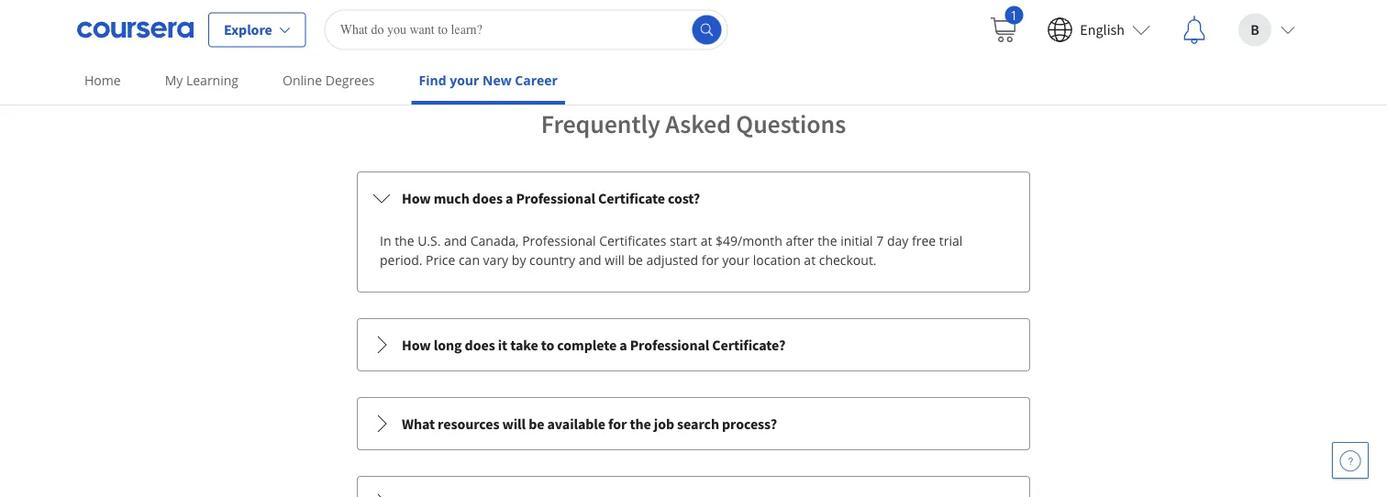 Task type: locate. For each thing, give the bounding box(es) containing it.
canada,
[[470, 232, 519, 249]]

find your new career
[[419, 72, 558, 89]]

online degrees
[[283, 72, 375, 89]]

does right much
[[472, 189, 503, 207]]

0 horizontal spatial for
[[608, 414, 627, 433]]

and up can
[[444, 232, 467, 249]]

b
[[1251, 21, 1259, 39]]

resources
[[438, 414, 499, 433]]

will down certificates
[[605, 251, 625, 269]]

at down after
[[804, 251, 816, 269]]

What do you want to learn? text field
[[325, 10, 728, 50]]

be down certificates
[[628, 251, 643, 269]]

take
[[510, 336, 538, 354]]

1 vertical spatial be
[[529, 414, 544, 433]]

how left long at the bottom left of the page
[[402, 336, 431, 354]]

1 vertical spatial does
[[465, 336, 495, 354]]

2 how from the top
[[402, 336, 431, 354]]

1 horizontal spatial a
[[620, 336, 627, 354]]

your inside in the u.s. and canada, professional certificates start at $49/month after the initial 7 day free trial period. price can vary by country and will be adjusted for your location at checkout.
[[722, 251, 750, 269]]

0 horizontal spatial be
[[529, 414, 544, 433]]

long
[[434, 336, 462, 354]]

will inside 'dropdown button'
[[502, 414, 526, 433]]

professional
[[516, 189, 595, 207], [522, 232, 596, 249], [630, 336, 709, 354]]

0 horizontal spatial will
[[502, 414, 526, 433]]

my
[[165, 72, 183, 89]]

for right the available
[[608, 414, 627, 433]]

2 horizontal spatial the
[[818, 232, 837, 249]]

after
[[786, 232, 814, 249]]

1 horizontal spatial will
[[605, 251, 625, 269]]

does
[[472, 189, 503, 207], [465, 336, 495, 354]]

country
[[529, 251, 575, 269]]

how long does it take to complete a professional certificate?
[[402, 336, 786, 354]]

1 vertical spatial for
[[608, 414, 627, 433]]

how for how long does it take to complete a professional certificate?
[[402, 336, 431, 354]]

can
[[459, 251, 480, 269]]

what
[[402, 414, 435, 433]]

0 horizontal spatial and
[[444, 232, 467, 249]]

0 horizontal spatial a
[[506, 189, 513, 207]]

1 how from the top
[[402, 189, 431, 207]]

1 vertical spatial how
[[402, 336, 431, 354]]

to
[[541, 336, 554, 354]]

how much does a professional certificate cost?
[[402, 189, 700, 207]]

frequently
[[541, 108, 660, 140]]

trial
[[939, 232, 963, 249]]

questions
[[736, 108, 846, 140]]

search
[[677, 414, 719, 433]]

None search field
[[325, 10, 728, 50]]

be inside in the u.s. and canada, professional certificates start at $49/month after the initial 7 day free trial period. price can vary by country and will be adjusted for your location at checkout.
[[628, 251, 643, 269]]

1 vertical spatial professional
[[522, 232, 596, 249]]

1 horizontal spatial your
[[722, 251, 750, 269]]

0 vertical spatial be
[[628, 251, 643, 269]]

1 horizontal spatial be
[[628, 251, 643, 269]]

at
[[701, 232, 712, 249], [804, 251, 816, 269]]

for
[[702, 251, 719, 269], [608, 414, 627, 433]]

1 horizontal spatial the
[[630, 414, 651, 433]]

the right in
[[395, 232, 414, 249]]

$49/month
[[716, 232, 782, 249]]

1 vertical spatial a
[[620, 336, 627, 354]]

does left it on the bottom
[[465, 336, 495, 354]]

how left much
[[402, 189, 431, 207]]

will inside in the u.s. and canada, professional certificates start at $49/month after the initial 7 day free trial period. price can vary by country and will be adjusted for your location at checkout.
[[605, 251, 625, 269]]

0 vertical spatial how
[[402, 189, 431, 207]]

u.s.
[[418, 232, 441, 249]]

1 horizontal spatial at
[[804, 251, 816, 269]]

your right find at top
[[450, 72, 479, 89]]

1 vertical spatial at
[[804, 251, 816, 269]]

at right start
[[701, 232, 712, 249]]

by
[[512, 251, 526, 269]]

0 vertical spatial professional
[[516, 189, 595, 207]]

a right complete
[[620, 336, 627, 354]]

2 vertical spatial professional
[[630, 336, 709, 354]]

complete
[[557, 336, 617, 354]]

does for a
[[472, 189, 503, 207]]

the
[[395, 232, 414, 249], [818, 232, 837, 249], [630, 414, 651, 433]]

will
[[605, 251, 625, 269], [502, 414, 526, 433]]

1 vertical spatial will
[[502, 414, 526, 433]]

certificates
[[599, 232, 666, 249]]

for inside 'dropdown button'
[[608, 414, 627, 433]]

the left job
[[630, 414, 651, 433]]

will right resources
[[502, 414, 526, 433]]

0 vertical spatial your
[[450, 72, 479, 89]]

the right after
[[818, 232, 837, 249]]

what resources will be available for the job search process? button
[[358, 398, 1029, 449]]

your
[[450, 72, 479, 89], [722, 251, 750, 269]]

career academy - gateway certificates carousel element
[[143, 0, 1244, 34]]

the inside 'dropdown button'
[[630, 414, 651, 433]]

my learning link
[[158, 60, 246, 101]]

a up canada,
[[506, 189, 513, 207]]

how
[[402, 189, 431, 207], [402, 336, 431, 354]]

location
[[753, 251, 801, 269]]

1 vertical spatial your
[[722, 251, 750, 269]]

start
[[670, 232, 697, 249]]

be left the available
[[529, 414, 544, 433]]

1 horizontal spatial and
[[579, 251, 602, 269]]

certificate
[[598, 189, 665, 207]]

0 vertical spatial for
[[702, 251, 719, 269]]

0 vertical spatial does
[[472, 189, 503, 207]]

for right adjusted
[[702, 251, 719, 269]]

shopping cart: 1 item element
[[988, 6, 1023, 44]]

initial
[[841, 232, 873, 249]]

and
[[444, 232, 467, 249], [579, 251, 602, 269]]

1 horizontal spatial for
[[702, 251, 719, 269]]

coursera image
[[77, 15, 194, 44]]

0 vertical spatial will
[[605, 251, 625, 269]]

0 horizontal spatial at
[[701, 232, 712, 249]]

certificate?
[[712, 336, 786, 354]]

and right country
[[579, 251, 602, 269]]

1 vertical spatial and
[[579, 251, 602, 269]]

be
[[628, 251, 643, 269], [529, 414, 544, 433]]

a
[[506, 189, 513, 207], [620, 336, 627, 354]]

your down $49/month at right
[[722, 251, 750, 269]]



Task type: describe. For each thing, give the bounding box(es) containing it.
find
[[419, 72, 446, 89]]

vary
[[483, 251, 508, 269]]

process?
[[722, 414, 777, 433]]

7
[[876, 232, 884, 249]]

1 link
[[974, 0, 1032, 59]]

my learning
[[165, 72, 239, 89]]

asked
[[665, 108, 731, 140]]

how much does a professional certificate cost? button
[[358, 172, 1029, 224]]

be inside what resources will be available for the job search process? 'dropdown button'
[[529, 414, 544, 433]]

b button
[[1224, 0, 1310, 59]]

explore
[[224, 21, 272, 39]]

0 vertical spatial at
[[701, 232, 712, 249]]

online degrees link
[[275, 60, 382, 101]]

much
[[434, 189, 470, 207]]

english
[[1080, 21, 1125, 39]]

help center image
[[1340, 450, 1362, 472]]

adjusted
[[646, 251, 698, 269]]

learning
[[186, 72, 239, 89]]

price
[[426, 251, 455, 269]]

period.
[[380, 251, 422, 269]]

free
[[912, 232, 936, 249]]

in
[[380, 232, 391, 249]]

day
[[887, 232, 909, 249]]

home
[[84, 72, 121, 89]]

0 vertical spatial a
[[506, 189, 513, 207]]

home link
[[77, 60, 128, 101]]

new
[[483, 72, 512, 89]]

how for how much does a professional certificate cost?
[[402, 189, 431, 207]]

it
[[498, 336, 507, 354]]

does for it
[[465, 336, 495, 354]]

degrees
[[325, 72, 375, 89]]

0 horizontal spatial the
[[395, 232, 414, 249]]

english button
[[1032, 0, 1165, 59]]

available
[[547, 414, 606, 433]]

0 vertical spatial and
[[444, 232, 467, 249]]

frequently asked questions
[[541, 108, 846, 140]]

0 horizontal spatial your
[[450, 72, 479, 89]]

explore button
[[208, 12, 306, 47]]

job
[[654, 414, 674, 433]]

online
[[283, 72, 322, 89]]

how long does it take to complete a professional certificate? button
[[358, 319, 1029, 370]]

in the u.s. and canada, professional certificates start at $49/month after the initial 7 day free trial period. price can vary by country and will be adjusted for your location at checkout.
[[380, 232, 963, 269]]

checkout.
[[819, 251, 877, 269]]

cost?
[[668, 189, 700, 207]]

find your new career link
[[412, 60, 565, 105]]

career
[[515, 72, 558, 89]]

professional inside in the u.s. and canada, professional certificates start at $49/month after the initial 7 day free trial period. price can vary by country and will be adjusted for your location at checkout.
[[522, 232, 596, 249]]

what resources will be available for the job search process?
[[402, 414, 777, 433]]

1
[[1010, 6, 1018, 23]]

for inside in the u.s. and canada, professional certificates start at $49/month after the initial 7 day free trial period. price can vary by country and will be adjusted for your location at checkout.
[[702, 251, 719, 269]]



Task type: vqa. For each thing, say whether or not it's contained in the screenshot.
13,368
no



